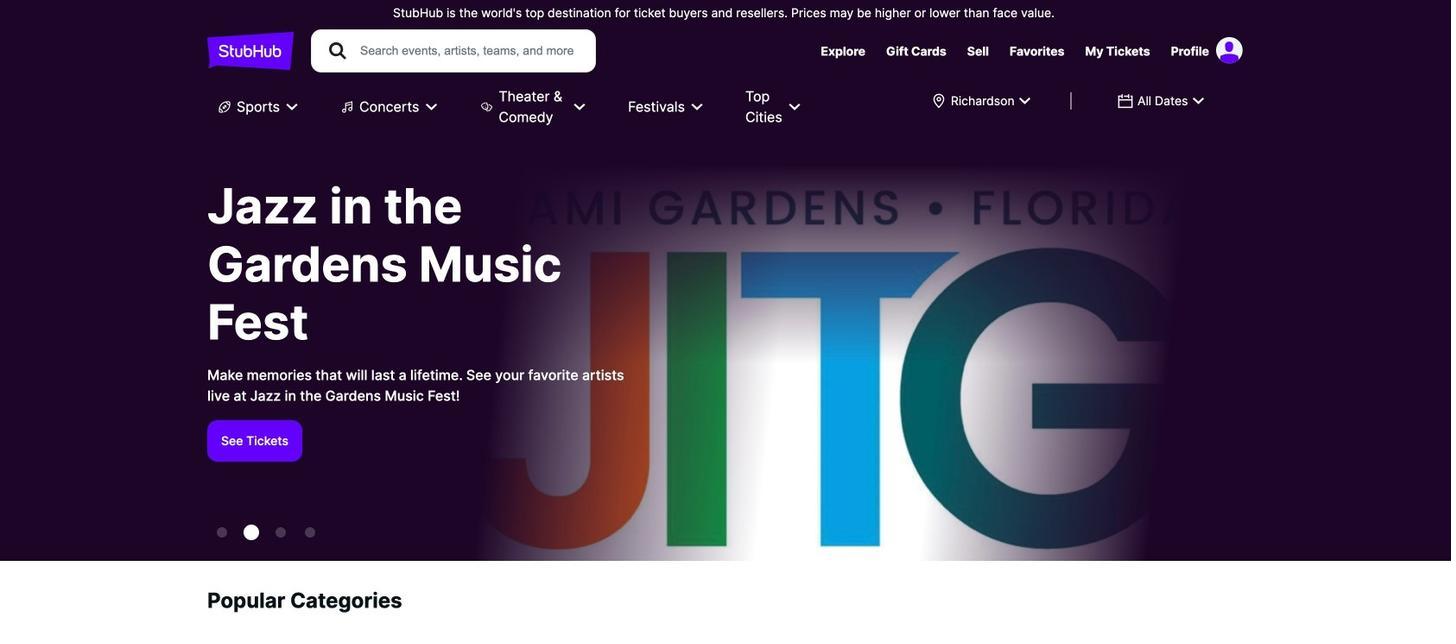 Task type: locate. For each thing, give the bounding box(es) containing it.
stubhub image
[[207, 29, 294, 73]]

1 - jazz in the gardens music fest image
[[244, 525, 259, 541]]

None field
[[920, 86, 1043, 117], [1107, 86, 1216, 117], [920, 86, 1043, 117], [1107, 86, 1216, 117]]



Task type: describe. For each thing, give the bounding box(es) containing it.
2 - eagles image
[[276, 528, 286, 538]]

3 - nate bargatze image
[[305, 528, 315, 538]]

Search events, artists, teams, and more field
[[359, 41, 580, 60]]

0 - nba image
[[217, 528, 227, 538]]



Task type: vqa. For each thing, say whether or not it's contained in the screenshot.
stubhub image
yes



